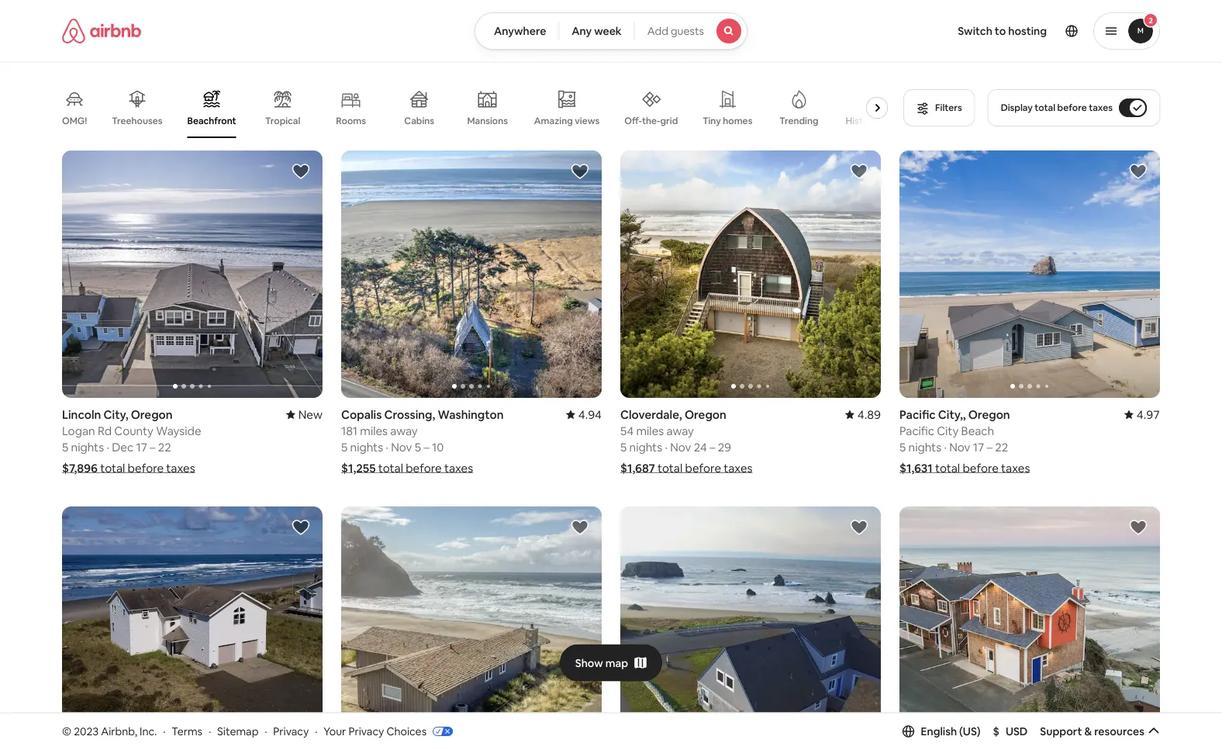 Task type: vqa. For each thing, say whether or not it's contained in the screenshot.
USD
yes



Task type: locate. For each thing, give the bounding box(es) containing it.
before down 24
[[686, 461, 722, 476]]

none search field containing anywhere
[[475, 12, 748, 50]]

0 horizontal spatial away
[[391, 423, 418, 439]]

(us)
[[960, 725, 981, 739]]

2 pacific from the top
[[900, 423, 935, 439]]

– inside copalis crossing, washington 181 miles away 5 nights · nov 5 – 10 $1,255 total before taxes
[[424, 440, 430, 455]]

2 away from the left
[[667, 423, 694, 439]]

–
[[150, 440, 156, 455], [424, 440, 430, 455], [710, 440, 716, 455], [987, 440, 993, 455]]

trending
[[780, 115, 819, 127]]

nights up $1,687
[[630, 440, 663, 455]]

– inside cloverdale, oregon 54 miles away 5 nights · nov 24 – 29 $1,687 total before taxes
[[710, 440, 716, 455]]

1 nights from the left
[[71, 440, 104, 455]]

0 horizontal spatial oregon
[[131, 407, 173, 422]]

· down the city
[[945, 440, 947, 455]]

· left 24
[[665, 440, 668, 455]]

oregon up the beach
[[969, 407, 1011, 422]]

2 nov from the left
[[671, 440, 692, 455]]

total right the "display"
[[1035, 102, 1056, 114]]

22
[[158, 440, 171, 455], [996, 440, 1009, 455]]

· left dec
[[107, 440, 109, 455]]

cloverdale,
[[621, 407, 683, 422]]

· left privacy link
[[265, 724, 267, 738]]

2 22 from the left
[[996, 440, 1009, 455]]

away up 24
[[667, 423, 694, 439]]

5 inside "pacific city,, oregon pacific city beach 5 nights · nov 17 – 22 $1,631 total before taxes"
[[900, 440, 907, 455]]

1 22 from the left
[[158, 440, 171, 455]]

total right $1,687
[[658, 461, 683, 476]]

1 horizontal spatial miles
[[637, 423, 664, 439]]

17 down the beach
[[974, 440, 985, 455]]

show
[[576, 656, 604, 670]]

17
[[136, 440, 147, 455], [974, 440, 985, 455]]

off-the-grid
[[625, 115, 678, 127]]

homes
[[890, 115, 919, 127], [723, 115, 753, 127]]

3 nights from the left
[[630, 440, 663, 455]]

away down crossing,
[[391, 423, 418, 439]]

5 inside cloverdale, oregon 54 miles away 5 nights · nov 24 – 29 $1,687 total before taxes
[[621, 440, 627, 455]]

logan
[[62, 423, 95, 439]]

None search field
[[475, 12, 748, 50]]

1 horizontal spatial homes
[[890, 115, 919, 127]]

1 horizontal spatial oregon
[[685, 407, 727, 422]]

181
[[341, 423, 358, 439]]

oregon inside "pacific city,, oregon pacific city beach 5 nights · nov 17 – 22 $1,631 total before taxes"
[[969, 407, 1011, 422]]

oregon inside the lincoln city, oregon logan rd county wayside 5 nights · dec 17 – 22 $7,896 total before taxes
[[131, 407, 173, 422]]

1 horizontal spatial 22
[[996, 440, 1009, 455]]

homes right historical
[[890, 115, 919, 127]]

4 5 from the left
[[621, 440, 627, 455]]

nov down the city
[[950, 440, 971, 455]]

total right $1,631
[[936, 461, 961, 476]]

terms
[[172, 724, 203, 738]]

privacy left your
[[273, 724, 309, 738]]

– down the beach
[[987, 440, 993, 455]]

terms link
[[172, 724, 203, 738]]

– right 24
[[710, 440, 716, 455]]

· inside cloverdale, oregon 54 miles away 5 nights · nov 24 – 29 $1,687 total before taxes
[[665, 440, 668, 455]]

5 left the 10
[[415, 440, 421, 455]]

off-
[[625, 115, 643, 127]]

2 horizontal spatial oregon
[[969, 407, 1011, 422]]

guests
[[671, 24, 705, 38]]

privacy inside your privacy choices link
[[349, 724, 384, 738]]

nights
[[71, 440, 104, 455], [350, 440, 383, 455], [630, 440, 663, 455], [909, 440, 942, 455]]

10
[[432, 440, 444, 455]]

add to wishlist: copalis crossing, washington image
[[571, 162, 590, 181]]

0 horizontal spatial nov
[[391, 440, 412, 455]]

miles
[[360, 423, 388, 439], [637, 423, 664, 439]]

$ usd
[[994, 725, 1028, 739]]

3 oregon from the left
[[969, 407, 1011, 422]]

5 down "logan"
[[62, 440, 68, 455]]

copalis crossing, washington 181 miles away 5 nights · nov 5 – 10 $1,255 total before taxes
[[341, 407, 504, 476]]

4.94 out of 5 average rating image
[[566, 407, 602, 422]]

1 – from the left
[[150, 440, 156, 455]]

©
[[62, 724, 71, 738]]

oregon
[[131, 407, 173, 422], [685, 407, 727, 422], [969, 407, 1011, 422]]

– inside the lincoln city, oregon logan rd county wayside 5 nights · dec 17 – 22 $7,896 total before taxes
[[150, 440, 156, 455]]

2 oregon from the left
[[685, 407, 727, 422]]

before down the beach
[[963, 461, 999, 476]]

2 5 from the left
[[341, 440, 348, 455]]

nights up $1,255
[[350, 440, 383, 455]]

2 nights from the left
[[350, 440, 383, 455]]

0 horizontal spatial privacy
[[273, 724, 309, 738]]

support & resources
[[1041, 725, 1145, 739]]

city,
[[104, 407, 128, 422]]

support
[[1041, 725, 1083, 739]]

total right $1,255
[[379, 461, 403, 476]]

·
[[107, 440, 109, 455], [386, 440, 389, 455], [665, 440, 668, 455], [945, 440, 947, 455], [163, 724, 166, 738], [209, 724, 211, 738], [265, 724, 267, 738], [315, 724, 318, 738]]

views
[[575, 115, 600, 127]]

cloverdale, oregon 54 miles away 5 nights · nov 24 – 29 $1,687 total before taxes
[[621, 407, 753, 476]]

amazing views
[[534, 115, 600, 127]]

city
[[938, 423, 959, 439]]

oregon for pacific city,, oregon
[[969, 407, 1011, 422]]

nights down "logan"
[[71, 440, 104, 455]]

0 vertical spatial pacific
[[900, 407, 936, 422]]

4 – from the left
[[987, 440, 993, 455]]

2 horizontal spatial nov
[[950, 440, 971, 455]]

add to wishlist: bandon, oregon image
[[851, 519, 869, 537]]

group
[[62, 78, 919, 138], [62, 151, 323, 398], [341, 151, 602, 398], [621, 151, 882, 398], [900, 151, 1161, 398], [62, 507, 323, 750], [341, 507, 602, 750], [621, 507, 882, 750], [900, 507, 1161, 750]]

1 horizontal spatial privacy
[[349, 724, 384, 738]]

copalis
[[341, 407, 382, 422]]

total down dec
[[100, 461, 125, 476]]

homes for historical homes
[[890, 115, 919, 127]]

grid
[[661, 115, 678, 127]]

homes right tiny in the top right of the page
[[723, 115, 753, 127]]

17 down county
[[136, 440, 147, 455]]

before down the 10
[[406, 461, 442, 476]]

miles inside copalis crossing, washington 181 miles away 5 nights · nov 5 – 10 $1,255 total before taxes
[[360, 423, 388, 439]]

miles down cloverdale,
[[637, 423, 664, 439]]

nights up $1,631
[[909, 440, 942, 455]]

1 17 from the left
[[136, 440, 147, 455]]

tiny homes
[[703, 115, 753, 127]]

mansions
[[467, 115, 508, 127]]

1 miles from the left
[[360, 423, 388, 439]]

nov for pacific city beach
[[950, 440, 971, 455]]

dec
[[112, 440, 134, 455]]

cabins
[[405, 115, 435, 127]]

taxes
[[1090, 102, 1114, 114], [166, 461, 195, 476], [445, 461, 474, 476], [724, 461, 753, 476], [1002, 461, 1031, 476]]

oregon up county
[[131, 407, 173, 422]]

5
[[62, 440, 68, 455], [341, 440, 348, 455], [415, 440, 421, 455], [621, 440, 627, 455], [900, 440, 907, 455]]

before inside cloverdale, oregon 54 miles away 5 nights · nov 24 – 29 $1,687 total before taxes
[[686, 461, 722, 476]]

1 away from the left
[[391, 423, 418, 439]]

sitemap link
[[217, 724, 259, 738]]

pacific left city,,
[[900, 407, 936, 422]]

4 nights from the left
[[909, 440, 942, 455]]

hosting
[[1009, 24, 1048, 38]]

show map
[[576, 656, 629, 670]]

privacy
[[273, 724, 309, 738], [349, 724, 384, 738]]

sitemap
[[217, 724, 259, 738]]

total inside the lincoln city, oregon logan rd county wayside 5 nights · dec 17 – 22 $7,896 total before taxes
[[100, 461, 125, 476]]

before inside button
[[1058, 102, 1088, 114]]

3 5 from the left
[[415, 440, 421, 455]]

3 – from the left
[[710, 440, 716, 455]]

0 horizontal spatial miles
[[360, 423, 388, 439]]

2 privacy from the left
[[349, 724, 384, 738]]

nights inside copalis crossing, washington 181 miles away 5 nights · nov 5 – 10 $1,255 total before taxes
[[350, 440, 383, 455]]

usd
[[1006, 725, 1028, 739]]

total
[[1035, 102, 1056, 114], [100, 461, 125, 476], [379, 461, 403, 476], [658, 461, 683, 476], [936, 461, 961, 476]]

$
[[994, 725, 1000, 739]]

5 down 181
[[341, 440, 348, 455]]

profile element
[[767, 0, 1161, 62]]

nov inside "pacific city,, oregon pacific city beach 5 nights · nov 17 – 22 $1,631 total before taxes"
[[950, 440, 971, 455]]

terms · sitemap · privacy ·
[[172, 724, 318, 738]]

1 nov from the left
[[391, 440, 412, 455]]

0 horizontal spatial 22
[[158, 440, 171, 455]]

before inside copalis crossing, washington 181 miles away 5 nights · nov 5 – 10 $1,255 total before taxes
[[406, 461, 442, 476]]

2 17 from the left
[[974, 440, 985, 455]]

taxes inside "pacific city,, oregon pacific city beach 5 nights · nov 17 – 22 $1,631 total before taxes"
[[1002, 461, 1031, 476]]

– down county
[[150, 440, 156, 455]]

before right the "display"
[[1058, 102, 1088, 114]]

pacific left the city
[[900, 423, 935, 439]]

5 down the 54
[[621, 440, 627, 455]]

historical
[[846, 115, 888, 127]]

add to wishlist: neskowin, oregon image
[[571, 519, 590, 537]]

away
[[391, 423, 418, 439], [667, 423, 694, 439]]

2 miles from the left
[[637, 423, 664, 439]]

oregon up 24
[[685, 407, 727, 422]]

1 vertical spatial pacific
[[900, 423, 935, 439]]

5 up $1,631
[[900, 440, 907, 455]]

privacy right your
[[349, 724, 384, 738]]

2 – from the left
[[424, 440, 430, 455]]

4.89
[[858, 407, 882, 422]]

nov left 24
[[671, 440, 692, 455]]

1 horizontal spatial 17
[[974, 440, 985, 455]]

privacy link
[[273, 724, 309, 738]]

0 horizontal spatial 17
[[136, 440, 147, 455]]

nov inside copalis crossing, washington 181 miles away 5 nights · nov 5 – 10 $1,255 total before taxes
[[391, 440, 412, 455]]

before down dec
[[128, 461, 164, 476]]

nov inside cloverdale, oregon 54 miles away 5 nights · nov 24 – 29 $1,687 total before taxes
[[671, 440, 692, 455]]

nights inside cloverdale, oregon 54 miles away 5 nights · nov 24 – 29 $1,687 total before taxes
[[630, 440, 663, 455]]

add
[[648, 24, 669, 38]]

0 horizontal spatial homes
[[723, 115, 753, 127]]

· inside "pacific city,, oregon pacific city beach 5 nights · nov 17 – 22 $1,631 total before taxes"
[[945, 440, 947, 455]]

miles down "copalis"
[[360, 423, 388, 439]]

1 oregon from the left
[[131, 407, 173, 422]]

· right terms link
[[209, 724, 211, 738]]

5 5 from the left
[[900, 440, 907, 455]]

– left the 10
[[424, 440, 430, 455]]

1 5 from the left
[[62, 440, 68, 455]]

1 horizontal spatial nov
[[671, 440, 692, 455]]

· down crossing,
[[386, 440, 389, 455]]

3 nov from the left
[[950, 440, 971, 455]]

any week button
[[559, 12, 635, 50]]

nov down crossing,
[[391, 440, 412, 455]]

nov
[[391, 440, 412, 455], [671, 440, 692, 455], [950, 440, 971, 455]]

· right inc.
[[163, 724, 166, 738]]

1 horizontal spatial away
[[667, 423, 694, 439]]



Task type: describe. For each thing, give the bounding box(es) containing it.
&
[[1085, 725, 1093, 739]]

the-
[[642, 115, 661, 127]]

add to wishlist: pacific city,, oregon image
[[1130, 162, 1148, 181]]

$7,896
[[62, 461, 98, 476]]

4.97
[[1137, 407, 1161, 422]]

group containing amazing views
[[62, 78, 919, 138]]

historical homes
[[846, 115, 919, 127]]

$1,631
[[900, 461, 933, 476]]

oregon for lincoln city, oregon
[[131, 407, 173, 422]]

24
[[694, 440, 707, 455]]

switch to hosting link
[[949, 15, 1057, 47]]

lincoln city, oregon logan rd county wayside 5 nights · dec 17 – 22 $7,896 total before taxes
[[62, 407, 201, 476]]

to
[[996, 24, 1007, 38]]

your
[[324, 724, 346, 738]]

$1,687
[[621, 461, 656, 476]]

english
[[922, 725, 958, 739]]

nights inside "pacific city,, oregon pacific city beach 5 nights · nov 17 – 22 $1,631 total before taxes"
[[909, 440, 942, 455]]

nights inside the lincoln city, oregon logan rd county wayside 5 nights · dec 17 – 22 $7,896 total before taxes
[[71, 440, 104, 455]]

nov for 181 miles away
[[391, 440, 412, 455]]

$1,255
[[341, 461, 376, 476]]

· inside copalis crossing, washington 181 miles away 5 nights · nov 5 – 10 $1,255 total before taxes
[[386, 440, 389, 455]]

display total before taxes button
[[988, 89, 1161, 126]]

switch
[[959, 24, 993, 38]]

add to wishlist: lincoln city, oregon image
[[292, 162, 310, 181]]

away inside copalis crossing, washington 181 miles away 5 nights · nov 5 – 10 $1,255 total before taxes
[[391, 423, 418, 439]]

beachfront
[[187, 115, 236, 127]]

omg!
[[62, 115, 87, 127]]

map
[[606, 656, 629, 670]]

anywhere
[[494, 24, 547, 38]]

city,,
[[939, 407, 967, 422]]

2023
[[74, 724, 99, 738]]

· inside the lincoln city, oregon logan rd county wayside 5 nights · dec 17 – 22 $7,896 total before taxes
[[107, 440, 109, 455]]

washington
[[438, 407, 504, 422]]

miles inside cloverdale, oregon 54 miles away 5 nights · nov 24 – 29 $1,687 total before taxes
[[637, 423, 664, 439]]

resources
[[1095, 725, 1145, 739]]

your privacy choices
[[324, 724, 427, 738]]

total inside "pacific city,, oregon pacific city beach 5 nights · nov 17 – 22 $1,631 total before taxes"
[[936, 461, 961, 476]]

treehouses
[[112, 115, 163, 127]]

54
[[621, 423, 634, 439]]

before inside "pacific city,, oregon pacific city beach 5 nights · nov 17 – 22 $1,631 total before taxes"
[[963, 461, 999, 476]]

beach
[[962, 423, 995, 439]]

total inside copalis crossing, washington 181 miles away 5 nights · nov 5 – 10 $1,255 total before taxes
[[379, 461, 403, 476]]

1 privacy from the left
[[273, 724, 309, 738]]

2
[[1149, 15, 1154, 25]]

amazing
[[534, 115, 573, 127]]

rd
[[98, 423, 112, 439]]

homes for tiny homes
[[723, 115, 753, 127]]

filters
[[936, 102, 963, 114]]

tropical
[[265, 115, 301, 127]]

add to wishlist: cloverdale, oregon image
[[851, 162, 869, 181]]

lincoln
[[62, 407, 101, 422]]

4.97 out of 5 average rating image
[[1125, 407, 1161, 422]]

tiny
[[703, 115, 721, 127]]

add guests
[[648, 24, 705, 38]]

add to wishlist: lincoln city, oregon image
[[1130, 519, 1148, 537]]

pacific city,, oregon pacific city beach 5 nights · nov 17 – 22 $1,631 total before taxes
[[900, 407, 1031, 476]]

crossing,
[[385, 407, 436, 422]]

away inside cloverdale, oregon 54 miles away 5 nights · nov 24 – 29 $1,687 total before taxes
[[667, 423, 694, 439]]

17 inside the lincoln city, oregon logan rd county wayside 5 nights · dec 17 – 22 $7,896 total before taxes
[[136, 440, 147, 455]]

taxes inside cloverdale, oregon 54 miles away 5 nights · nov 24 – 29 $1,687 total before taxes
[[724, 461, 753, 476]]

filters button
[[904, 89, 976, 126]]

english (us)
[[922, 725, 981, 739]]

support & resources button
[[1041, 725, 1161, 739]]

show map button
[[560, 645, 663, 682]]

4.89 out of 5 average rating image
[[846, 407, 882, 422]]

– inside "pacific city,, oregon pacific city beach 5 nights · nov 17 – 22 $1,631 total before taxes"
[[987, 440, 993, 455]]

new
[[299, 407, 323, 422]]

english (us) button
[[903, 725, 981, 739]]

switch to hosting
[[959, 24, 1048, 38]]

oregon inside cloverdale, oregon 54 miles away 5 nights · nov 24 – 29 $1,687 total before taxes
[[685, 407, 727, 422]]

29
[[718, 440, 732, 455]]

your privacy choices link
[[324, 724, 453, 740]]

22 inside "pacific city,, oregon pacific city beach 5 nights · nov 17 – 22 $1,631 total before taxes"
[[996, 440, 1009, 455]]

taxes inside copalis crossing, washington 181 miles away 5 nights · nov 5 – 10 $1,255 total before taxes
[[445, 461, 474, 476]]

total inside cloverdale, oregon 54 miles away 5 nights · nov 24 – 29 $1,687 total before taxes
[[658, 461, 683, 476]]

total inside button
[[1035, 102, 1056, 114]]

before inside the lincoln city, oregon logan rd county wayside 5 nights · dec 17 – 22 $7,896 total before taxes
[[128, 461, 164, 476]]

display total before taxes
[[1002, 102, 1114, 114]]

add to wishlist: westport, washington image
[[292, 519, 310, 537]]

taxes inside the lincoln city, oregon logan rd county wayside 5 nights · dec 17 – 22 $7,896 total before taxes
[[166, 461, 195, 476]]

22 inside the lincoln city, oregon logan rd county wayside 5 nights · dec 17 – 22 $7,896 total before taxes
[[158, 440, 171, 455]]

inc.
[[140, 724, 157, 738]]

wayside
[[156, 423, 201, 439]]

taxes inside display total before taxes button
[[1090, 102, 1114, 114]]

17 inside "pacific city,, oregon pacific city beach 5 nights · nov 17 – 22 $1,631 total before taxes"
[[974, 440, 985, 455]]

anywhere button
[[475, 12, 560, 50]]

display
[[1002, 102, 1033, 114]]

1 pacific from the top
[[900, 407, 936, 422]]

5 inside the lincoln city, oregon logan rd county wayside 5 nights · dec 17 – 22 $7,896 total before taxes
[[62, 440, 68, 455]]

any week
[[572, 24, 622, 38]]

2 button
[[1094, 12, 1161, 50]]

new place to stay image
[[286, 407, 323, 422]]

· left your
[[315, 724, 318, 738]]

week
[[595, 24, 622, 38]]

airbnb,
[[101, 724, 137, 738]]

add guests button
[[635, 12, 748, 50]]

any
[[572, 24, 592, 38]]

county
[[114, 423, 154, 439]]

rooms
[[336, 115, 366, 127]]

© 2023 airbnb, inc. ·
[[62, 724, 166, 738]]

4.94
[[579, 407, 602, 422]]



